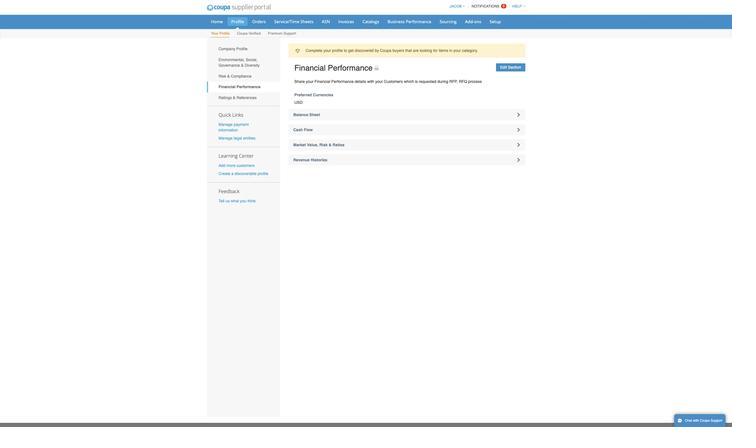 Task type: vqa. For each thing, say whether or not it's contained in the screenshot.
information
yes



Task type: locate. For each thing, give the bounding box(es) containing it.
social,
[[246, 58, 258, 62]]

information
[[219, 128, 238, 132]]

risk inside risk & compliance link
[[219, 74, 226, 78]]

& left diversity
[[241, 63, 244, 68]]

coupa verified link
[[237, 30, 261, 37]]

share
[[295, 79, 305, 84]]

performance left details
[[332, 79, 354, 84]]

market value, risk & ratios heading
[[289, 140, 526, 151]]

1 horizontal spatial financial performance
[[295, 64, 373, 73]]

balance sheet heading
[[289, 109, 526, 120]]

business performance link
[[384, 17, 435, 26]]

ratios
[[333, 143, 345, 147]]

complete your profile to get discovered by coupa buyers that are looking for items in your category. alert
[[289, 44, 526, 58]]

add more customers link
[[219, 164, 255, 168]]

1 horizontal spatial support
[[711, 419, 723, 423]]

payment
[[234, 122, 249, 127]]

in
[[450, 48, 453, 53]]

coupa right chat at the right bottom
[[701, 419, 710, 423]]

1 horizontal spatial profile
[[332, 48, 343, 53]]

cash flow
[[294, 128, 313, 132]]

with right details
[[368, 79, 375, 84]]

1 horizontal spatial with
[[694, 419, 700, 423]]

risk down governance
[[219, 74, 226, 78]]

1 vertical spatial risk
[[320, 143, 328, 147]]

manage for manage payment information
[[219, 122, 233, 127]]

0 horizontal spatial coupa
[[237, 31, 248, 36]]

performance inside "link"
[[237, 85, 261, 89]]

profile up 'environmental, social, governance & diversity' link
[[237, 47, 248, 51]]

balance
[[294, 113, 309, 117]]

revenue histories heading
[[289, 155, 526, 166]]

your right share
[[306, 79, 314, 84]]

rfq
[[459, 79, 468, 84]]

category.
[[463, 48, 478, 53]]

coupa verified
[[237, 31, 261, 36]]

market value, risk & ratios
[[294, 143, 345, 147]]

market
[[294, 143, 306, 147]]

profile link
[[228, 17, 248, 26]]

financial up 'ratings'
[[219, 85, 236, 89]]

1 vertical spatial profile
[[220, 31, 230, 36]]

with inside button
[[694, 419, 700, 423]]

financial up share
[[295, 64, 326, 73]]

& inside dropdown button
[[329, 143, 332, 147]]

0 vertical spatial support
[[284, 31, 296, 36]]

2 vertical spatial profile
[[237, 47, 248, 51]]

company
[[219, 47, 236, 51]]

coupa left verified
[[237, 31, 248, 36]]

financial performance down compliance
[[219, 85, 261, 89]]

financial performance down to
[[295, 64, 373, 73]]

sourcing link
[[436, 17, 461, 26]]

profile for company profile
[[237, 47, 248, 51]]

navigation
[[448, 1, 526, 12]]

manage for manage legal entities
[[219, 136, 233, 141]]

company profile link
[[207, 44, 280, 54]]

1 horizontal spatial risk
[[320, 143, 328, 147]]

0 vertical spatial coupa
[[237, 31, 248, 36]]

your
[[211, 31, 219, 36]]

profile
[[332, 48, 343, 53], [258, 172, 269, 176]]

discovered
[[355, 48, 374, 53]]

1 vertical spatial coupa
[[380, 48, 392, 53]]

profile right discoverable in the top of the page
[[258, 172, 269, 176]]

0 horizontal spatial financial performance
[[219, 85, 261, 89]]

with right chat at the right bottom
[[694, 419, 700, 423]]

0
[[503, 4, 505, 8]]

0 horizontal spatial with
[[368, 79, 375, 84]]

financial performance
[[295, 64, 373, 73], [219, 85, 261, 89]]

1 vertical spatial manage
[[219, 136, 233, 141]]

premium support
[[268, 31, 296, 36]]

1 vertical spatial profile
[[258, 172, 269, 176]]

0 vertical spatial risk
[[219, 74, 226, 78]]

complete
[[306, 48, 323, 53]]

histories
[[311, 158, 328, 162]]

manage down information
[[219, 136, 233, 141]]

your right complete
[[324, 48, 331, 53]]

invoices
[[339, 19, 354, 24]]

0 horizontal spatial risk
[[219, 74, 226, 78]]

ratings & references link
[[207, 92, 280, 103]]

coupa supplier portal image
[[203, 1, 275, 15]]

0 vertical spatial manage
[[219, 122, 233, 127]]

coupa inside button
[[701, 419, 710, 423]]

value,
[[307, 143, 319, 147]]

risk & compliance link
[[207, 71, 280, 82]]

coupa right by
[[380, 48, 392, 53]]

ratings & references
[[219, 96, 257, 100]]

with
[[368, 79, 375, 84], [694, 419, 700, 423]]

business
[[388, 19, 405, 24]]

during
[[438, 79, 449, 84]]

financial
[[295, 64, 326, 73], [315, 79, 331, 84], [219, 85, 236, 89]]

manage inside manage payment information
[[219, 122, 233, 127]]

profile down coupa supplier portal image
[[231, 19, 244, 24]]

environmental, social, governance & diversity link
[[207, 54, 280, 71]]

sheet
[[310, 113, 320, 117]]

0 vertical spatial profile
[[231, 19, 244, 24]]

performance up the references
[[237, 85, 261, 89]]

2 manage from the top
[[219, 136, 233, 141]]

get
[[349, 48, 354, 53]]

catalogs link
[[359, 17, 383, 26]]

0 vertical spatial profile
[[332, 48, 343, 53]]

risk
[[219, 74, 226, 78], [320, 143, 328, 147]]

company profile
[[219, 47, 248, 51]]

cash flow heading
[[289, 124, 526, 136]]

0 vertical spatial financial performance
[[295, 64, 373, 73]]

profile left to
[[332, 48, 343, 53]]

items
[[439, 48, 449, 53]]

1 manage from the top
[[219, 122, 233, 127]]

rfp,
[[450, 79, 458, 84]]

add-ons
[[466, 19, 482, 24]]

1 vertical spatial financial performance
[[219, 85, 261, 89]]

1 vertical spatial with
[[694, 419, 700, 423]]

performance
[[406, 19, 432, 24], [328, 64, 373, 73], [332, 79, 354, 84], [237, 85, 261, 89]]

1 horizontal spatial coupa
[[380, 48, 392, 53]]

financial performance link
[[207, 82, 280, 92]]

1 vertical spatial support
[[711, 419, 723, 423]]

add
[[219, 164, 226, 168]]

notifications
[[472, 4, 500, 8]]

quick links
[[219, 111, 244, 118]]

revenue histories button
[[289, 155, 526, 166]]

manage up information
[[219, 122, 233, 127]]

performance up details
[[328, 64, 373, 73]]

that
[[406, 48, 412, 53]]

& left ratios
[[329, 143, 332, 147]]

your right in
[[454, 48, 461, 53]]

2 vertical spatial coupa
[[701, 419, 710, 423]]

performance right business
[[406, 19, 432, 24]]

notifications 0
[[472, 4, 505, 8]]

complete your profile to get discovered by coupa buyers that are looking for items in your category.
[[306, 48, 478, 53]]

2 horizontal spatial coupa
[[701, 419, 710, 423]]

0 horizontal spatial support
[[284, 31, 296, 36]]

for
[[434, 48, 438, 53]]

financial up currencies
[[315, 79, 331, 84]]

risk right the value,
[[320, 143, 328, 147]]

service/time sheets
[[275, 19, 314, 24]]

add-ons link
[[462, 17, 485, 26]]

profile right your on the left top
[[220, 31, 230, 36]]

legal
[[234, 136, 242, 141]]

quick
[[219, 111, 231, 118]]

2 vertical spatial financial
[[219, 85, 236, 89]]

service/time
[[275, 19, 300, 24]]



Task type: describe. For each thing, give the bounding box(es) containing it.
profile inside alert
[[332, 48, 343, 53]]

balance sheet
[[294, 113, 320, 117]]

verified
[[249, 31, 261, 36]]

navigation containing notifications 0
[[448, 1, 526, 12]]

& inside environmental, social, governance & diversity
[[241, 63, 244, 68]]

chat with coupa support
[[686, 419, 723, 423]]

1 vertical spatial financial
[[315, 79, 331, 84]]

customers
[[237, 164, 255, 168]]

environmental, social, governance & diversity
[[219, 58, 260, 68]]

financial performance inside "link"
[[219, 85, 261, 89]]

diversity
[[245, 63, 260, 68]]

add-
[[466, 19, 475, 24]]

usd
[[295, 100, 303, 105]]

entities
[[243, 136, 256, 141]]

flow
[[304, 128, 313, 132]]

cash flow button
[[289, 124, 526, 136]]

currencies
[[313, 93, 334, 97]]

learning
[[219, 153, 238, 159]]

risk & compliance
[[219, 74, 252, 78]]

think
[[248, 199, 256, 204]]

feedback
[[219, 188, 240, 195]]

your profile
[[211, 31, 230, 36]]

by
[[375, 48, 379, 53]]

more
[[227, 164, 236, 168]]

revenue histories
[[294, 158, 328, 162]]

customers
[[384, 79, 403, 84]]

section
[[508, 65, 522, 70]]

a
[[232, 172, 234, 176]]

risk inside market value, risk & ratios dropdown button
[[320, 143, 328, 147]]

jacob
[[450, 4, 462, 8]]

premium support link
[[268, 30, 297, 37]]

help
[[513, 4, 522, 8]]

orders
[[253, 19, 266, 24]]

revenue
[[294, 158, 310, 162]]

balance sheet button
[[289, 109, 526, 120]]

manage legal entities
[[219, 136, 256, 141]]

references
[[237, 96, 257, 100]]

catalogs
[[363, 19, 380, 24]]

what
[[231, 199, 239, 204]]

home
[[211, 19, 223, 24]]

tell us what you think button
[[219, 199, 256, 204]]

support inside button
[[711, 419, 723, 423]]

ons
[[475, 19, 482, 24]]

financial inside "link"
[[219, 85, 236, 89]]

orders link
[[249, 17, 270, 26]]

buyers
[[393, 48, 405, 53]]

profile for your profile
[[220, 31, 230, 36]]

manage legal entities link
[[219, 136, 256, 141]]

edit section link
[[496, 64, 526, 72]]

market value, risk & ratios button
[[289, 140, 526, 151]]

your left customers
[[376, 79, 383, 84]]

edit section
[[501, 65, 522, 70]]

0 vertical spatial financial
[[295, 64, 326, 73]]

cash
[[294, 128, 303, 132]]

& down governance
[[227, 74, 230, 78]]

create a discoverable profile
[[219, 172, 269, 176]]

ratings
[[219, 96, 232, 100]]

environmental,
[[219, 58, 245, 62]]

manage payment information link
[[219, 122, 249, 132]]

sheets
[[301, 19, 314, 24]]

0 horizontal spatial profile
[[258, 172, 269, 176]]

governance
[[219, 63, 240, 68]]

business performance
[[388, 19, 432, 24]]

invoices link
[[335, 17, 358, 26]]

tell
[[219, 199, 225, 204]]

center
[[239, 153, 254, 159]]

coupa inside alert
[[380, 48, 392, 53]]

& right 'ratings'
[[233, 96, 236, 100]]

compliance
[[231, 74, 252, 78]]

jacob link
[[448, 4, 466, 8]]

which
[[404, 79, 414, 84]]

setup
[[490, 19, 501, 24]]

you
[[240, 199, 247, 204]]

sourcing
[[440, 19, 457, 24]]

add more customers
[[219, 164, 255, 168]]

is
[[415, 79, 418, 84]]

tell us what you think
[[219, 199, 256, 204]]

process
[[469, 79, 482, 84]]

home link
[[208, 17, 227, 26]]

setup link
[[487, 17, 505, 26]]

preferred
[[295, 93, 312, 97]]

0 vertical spatial with
[[368, 79, 375, 84]]

manage payment information
[[219, 122, 249, 132]]

links
[[232, 111, 244, 118]]

discoverable
[[235, 172, 257, 176]]



